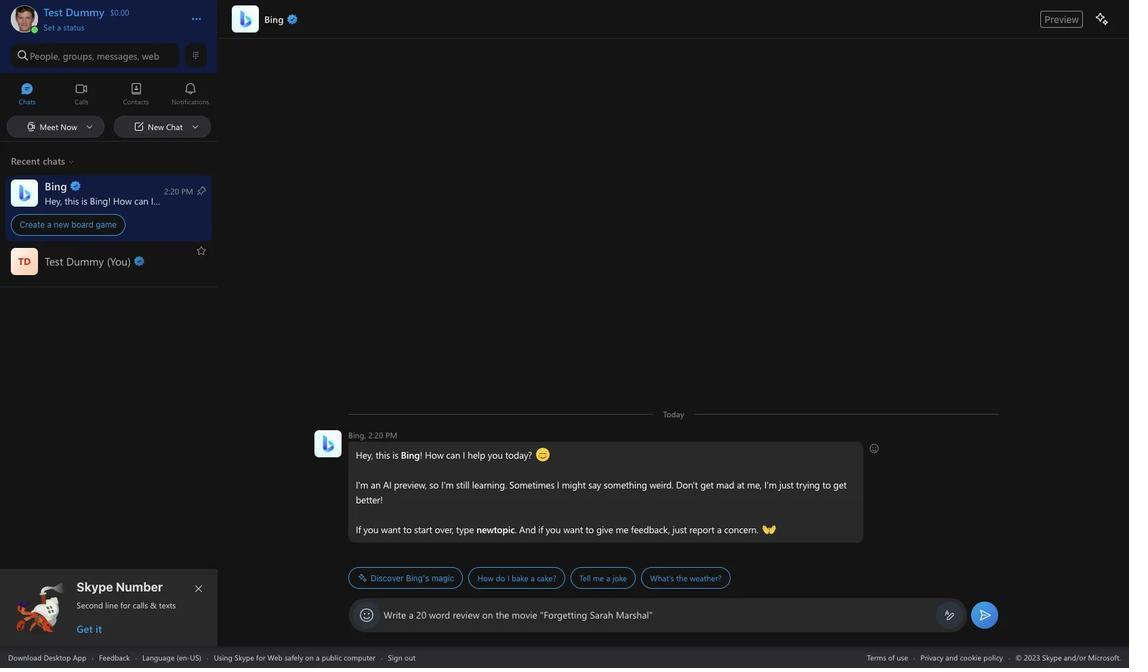 Task type: locate. For each thing, give the bounding box(es) containing it.
1 horizontal spatial this
[[376, 449, 390, 462]]

0 vertical spatial help
[[156, 194, 174, 207]]

get left the mad
[[701, 479, 714, 492]]

1 vertical spatial help
[[468, 449, 486, 462]]

desktop
[[44, 653, 71, 663]]

you inside i'm an ai preview, so i'm still learning. sometimes i might say something weird. don't get mad at me, i'm just trying to get better! if you want to start over, type
[[364, 524, 379, 536]]

an
[[371, 479, 381, 492]]

1 vertical spatial the
[[496, 609, 510, 622]]

is
[[81, 194, 87, 207], [393, 449, 399, 462]]

something
[[604, 479, 647, 492]]

how up game
[[113, 194, 132, 207]]

second line for calls & texts
[[77, 600, 176, 611]]

0 horizontal spatial me
[[593, 573, 604, 584]]

messages,
[[97, 49, 139, 62]]

1 horizontal spatial want
[[564, 524, 583, 536]]

sign out link
[[388, 653, 416, 663]]

1 horizontal spatial help
[[468, 449, 486, 462]]

status
[[63, 22, 85, 33]]

a left new
[[47, 220, 52, 230]]

this
[[65, 194, 79, 207], [376, 449, 390, 462]]

hey, this is bing ! how can i help you today?
[[45, 194, 223, 207], [356, 449, 535, 462]]

so
[[430, 479, 439, 492]]

2 horizontal spatial to
[[823, 479, 831, 492]]

2 horizontal spatial how
[[478, 573, 494, 584]]

0 vertical spatial skype
[[77, 581, 113, 595]]

people, groups, messages, web button
[[11, 43, 180, 68]]

the left movie
[[496, 609, 510, 622]]

skype up second
[[77, 581, 113, 595]]

the inside "button"
[[677, 573, 688, 584]]

how do i bake a cake?
[[478, 573, 557, 584]]

a left 20
[[409, 609, 414, 622]]

1 horizontal spatial hey, this is bing ! how can i help you today?
[[356, 449, 535, 462]]

board
[[72, 220, 94, 230]]

i'm
[[356, 479, 369, 492], [441, 479, 454, 492], [765, 479, 777, 492]]

get right trying
[[834, 479, 847, 492]]

still
[[456, 479, 470, 492]]

how up so
[[425, 449, 444, 462]]

1 vertical spatial bing
[[401, 449, 420, 462]]

language
[[142, 653, 175, 663]]

1 vertical spatial skype
[[235, 653, 254, 663]]

3 i'm from the left
[[765, 479, 777, 492]]

a left "public"
[[316, 653, 320, 663]]

using skype for web safely on a public computer
[[214, 653, 376, 663]]

write
[[384, 609, 406, 622]]

a right the bake at left
[[531, 573, 535, 584]]

for for web
[[256, 653, 266, 663]]

on right safely
[[305, 653, 314, 663]]

bing, 2:20 pm
[[349, 430, 398, 441]]

0 horizontal spatial just
[[673, 524, 687, 536]]

hey, up new
[[45, 194, 62, 207]]

1 horizontal spatial on
[[482, 609, 493, 622]]

! up preview,
[[420, 449, 423, 462]]

"forgetting
[[540, 609, 588, 622]]

don't
[[677, 479, 698, 492]]

1 i'm from the left
[[356, 479, 369, 492]]

bing up preview,
[[401, 449, 420, 462]]

for right line
[[120, 600, 131, 611]]

get
[[701, 479, 714, 492], [834, 479, 847, 492]]

hey, this is bing ! how can i help you today? up so
[[356, 449, 535, 462]]

line
[[105, 600, 118, 611]]

1 vertical spatial can
[[446, 449, 461, 462]]

get
[[77, 623, 93, 636]]

use
[[897, 653, 909, 663]]

1 horizontal spatial for
[[256, 653, 266, 663]]

0 horizontal spatial want
[[381, 524, 401, 536]]

1 vertical spatial just
[[673, 524, 687, 536]]

i inside i'm an ai preview, so i'm still learning. sometimes i might say something weird. don't get mad at me, i'm just trying to get better! if you want to start over, type
[[557, 479, 560, 492]]

&
[[150, 600, 157, 611]]

for left web
[[256, 653, 266, 663]]

1 vertical spatial how
[[425, 449, 444, 462]]

this down the 2:20
[[376, 449, 390, 462]]

set a status
[[43, 22, 85, 33]]

i'm right so
[[441, 479, 454, 492]]

how
[[113, 194, 132, 207], [425, 449, 444, 462], [478, 573, 494, 584]]

0 horizontal spatial bing
[[90, 194, 108, 207]]

sarah
[[590, 609, 614, 622]]

hey,
[[45, 194, 62, 207], [356, 449, 373, 462]]

0 horizontal spatial help
[[156, 194, 174, 207]]

! up game
[[108, 194, 111, 207]]

2 want from the left
[[564, 524, 583, 536]]

0 horizontal spatial get
[[701, 479, 714, 492]]

0 vertical spatial hey,
[[45, 194, 62, 207]]

just left trying
[[780, 479, 794, 492]]

is up board
[[81, 194, 87, 207]]

get it
[[77, 623, 102, 636]]

1 horizontal spatial get
[[834, 479, 847, 492]]

skype
[[77, 581, 113, 595], [235, 653, 254, 663]]

want left give
[[564, 524, 583, 536]]

me,
[[748, 479, 762, 492]]

on for the
[[482, 609, 493, 622]]

i'm left an
[[356, 479, 369, 492]]

bing up game
[[90, 194, 108, 207]]

sign out
[[388, 653, 416, 663]]

1 horizontal spatial !
[[420, 449, 423, 462]]

(openhands)
[[763, 523, 814, 536]]

word
[[429, 609, 450, 622]]

out
[[405, 653, 416, 663]]

0 vertical spatial on
[[482, 609, 493, 622]]

1 vertical spatial is
[[393, 449, 399, 462]]

1 horizontal spatial i'm
[[441, 479, 454, 492]]

set
[[43, 22, 55, 33]]

0 vertical spatial just
[[780, 479, 794, 492]]

us)
[[190, 653, 201, 663]]

0 horizontal spatial how
[[113, 194, 132, 207]]

me right the 'tell'
[[593, 573, 604, 584]]

web
[[268, 653, 283, 663]]

0 horizontal spatial today?
[[194, 194, 220, 207]]

this up create a new board game
[[65, 194, 79, 207]]

if
[[539, 524, 544, 536]]

to
[[823, 479, 831, 492], [403, 524, 412, 536], [586, 524, 594, 536]]

hey, this is bing ! how can i help you today? up game
[[45, 194, 223, 207]]

for
[[120, 600, 131, 611], [256, 653, 266, 663]]

on
[[482, 609, 493, 622], [305, 653, 314, 663]]

is down pm
[[393, 449, 399, 462]]

of
[[889, 653, 895, 663]]

1 get from the left
[[701, 479, 714, 492]]

0 vertical spatial me
[[616, 524, 629, 536]]

just left report
[[673, 524, 687, 536]]

tell me a joke button
[[571, 568, 636, 589]]

to left give
[[586, 524, 594, 536]]

bing
[[90, 194, 108, 207], [401, 449, 420, 462]]

privacy and cookie policy link
[[921, 653, 1004, 663]]

on right the review
[[482, 609, 493, 622]]

me
[[616, 524, 629, 536], [593, 573, 604, 584]]

0 horizontal spatial on
[[305, 653, 314, 663]]

0 horizontal spatial !
[[108, 194, 111, 207]]

i'm right "me,"
[[765, 479, 777, 492]]

public
[[322, 653, 342, 663]]

discover
[[371, 573, 404, 584]]

1 horizontal spatial the
[[677, 573, 688, 584]]

for inside skype number element
[[120, 600, 131, 611]]

1 horizontal spatial how
[[425, 449, 444, 462]]

0 vertical spatial this
[[65, 194, 79, 207]]

0 vertical spatial is
[[81, 194, 87, 207]]

safely
[[285, 653, 303, 663]]

game
[[96, 220, 117, 230]]

what's the weather?
[[651, 573, 722, 584]]

hey, down bing,
[[356, 449, 373, 462]]

type
[[456, 524, 474, 536]]

1 horizontal spatial hey,
[[356, 449, 373, 462]]

0 vertical spatial hey, this is bing ! how can i help you today?
[[45, 194, 223, 207]]

help
[[156, 194, 174, 207], [468, 449, 486, 462]]

2 i'm from the left
[[441, 479, 454, 492]]

report
[[690, 524, 715, 536]]

1 vertical spatial for
[[256, 653, 266, 663]]

me right give
[[616, 524, 629, 536]]

to right trying
[[823, 479, 831, 492]]

0 horizontal spatial for
[[120, 600, 131, 611]]

and
[[946, 653, 959, 663]]

tab list
[[0, 77, 218, 114]]

a right set
[[57, 22, 61, 33]]

to left start
[[403, 524, 412, 536]]

0 vertical spatial the
[[677, 573, 688, 584]]

movie
[[512, 609, 538, 622]]

0 horizontal spatial hey, this is bing ! how can i help you today?
[[45, 194, 223, 207]]

i inside button
[[508, 573, 510, 584]]

2 vertical spatial how
[[478, 573, 494, 584]]

0 horizontal spatial the
[[496, 609, 510, 622]]

0 horizontal spatial i'm
[[356, 479, 369, 492]]

skype right using on the bottom of page
[[235, 653, 254, 663]]

1 horizontal spatial can
[[446, 449, 461, 462]]

a
[[57, 22, 61, 33], [47, 220, 52, 230], [718, 524, 722, 536], [531, 573, 535, 584], [607, 573, 611, 584], [409, 609, 414, 622], [316, 653, 320, 663]]

1 horizontal spatial just
[[780, 479, 794, 492]]

just inside i'm an ai preview, so i'm still learning. sometimes i might say something weird. don't get mad at me, i'm just trying to get better! if you want to start over, type
[[780, 479, 794, 492]]

today?
[[194, 194, 220, 207], [506, 449, 532, 462]]

if
[[356, 524, 361, 536]]

a right report
[[718, 524, 722, 536]]

0 vertical spatial for
[[120, 600, 131, 611]]

1 horizontal spatial me
[[616, 524, 629, 536]]

the right the what's
[[677, 573, 688, 584]]

1 vertical spatial on
[[305, 653, 314, 663]]

want left start
[[381, 524, 401, 536]]

do
[[496, 573, 506, 584]]

1 vertical spatial me
[[593, 573, 604, 584]]

0 horizontal spatial can
[[134, 194, 149, 207]]

1 horizontal spatial to
[[586, 524, 594, 536]]

want
[[381, 524, 401, 536], [564, 524, 583, 536]]

i
[[151, 194, 153, 207], [463, 449, 465, 462], [557, 479, 560, 492], [508, 573, 510, 584]]

1 horizontal spatial today?
[[506, 449, 532, 462]]

how left do
[[478, 573, 494, 584]]

1 vertical spatial !
[[420, 449, 423, 462]]

what's
[[651, 573, 674, 584]]

2 horizontal spatial i'm
[[765, 479, 777, 492]]

20
[[416, 609, 427, 622]]

1 want from the left
[[381, 524, 401, 536]]



Task type: describe. For each thing, give the bounding box(es) containing it.
on for a
[[305, 653, 314, 663]]

0 horizontal spatial skype
[[77, 581, 113, 595]]

it
[[96, 623, 102, 636]]

how do i bake a cake? button
[[469, 568, 565, 589]]

privacy and cookie policy
[[921, 653, 1004, 663]]

1 vertical spatial today?
[[506, 449, 532, 462]]

feedback link
[[99, 653, 130, 663]]

0 vertical spatial today?
[[194, 194, 220, 207]]

sign
[[388, 653, 403, 663]]

mad
[[717, 479, 735, 492]]

i'm an ai preview, so i'm still learning. sometimes i might say something weird. don't get mad at me, i'm just trying to get better! if you want to start over, type
[[356, 479, 850, 536]]

terms of use link
[[868, 653, 909, 663]]

1 vertical spatial this
[[376, 449, 390, 462]]

terms
[[868, 653, 887, 663]]

(en-
[[177, 653, 190, 663]]

cake?
[[537, 573, 557, 584]]

bing's
[[406, 573, 430, 584]]

download desktop app
[[8, 653, 86, 663]]

how inside button
[[478, 573, 494, 584]]

1 horizontal spatial is
[[393, 449, 399, 462]]

1 vertical spatial hey, this is bing ! how can i help you today?
[[356, 449, 535, 462]]

2 get from the left
[[834, 479, 847, 492]]

magic
[[432, 573, 455, 584]]

0 vertical spatial !
[[108, 194, 111, 207]]

second
[[77, 600, 103, 611]]

create a new board game
[[20, 220, 117, 230]]

terms of use
[[868, 653, 909, 663]]

Type a message text field
[[384, 609, 934, 622]]

bake
[[512, 573, 529, 584]]

2:20
[[369, 430, 384, 441]]

marshal"
[[616, 609, 653, 622]]

app
[[73, 653, 86, 663]]

over,
[[435, 524, 454, 536]]

people,
[[30, 49, 60, 62]]

feedback,
[[631, 524, 671, 536]]

language (en-us) link
[[142, 653, 201, 663]]

say
[[589, 479, 602, 492]]

trying
[[797, 479, 821, 492]]

0 vertical spatial bing
[[90, 194, 108, 207]]

me inside button
[[593, 573, 604, 584]]

0 vertical spatial how
[[113, 194, 132, 207]]

1 horizontal spatial skype
[[235, 653, 254, 663]]

1 vertical spatial hey,
[[356, 449, 373, 462]]

0 horizontal spatial hey,
[[45, 194, 62, 207]]

0 horizontal spatial this
[[65, 194, 79, 207]]

0 horizontal spatial to
[[403, 524, 412, 536]]

sometimes
[[510, 479, 555, 492]]

a inside "button"
[[57, 22, 61, 33]]

weird.
[[650, 479, 674, 492]]

0 vertical spatial can
[[134, 194, 149, 207]]

download desktop app link
[[8, 653, 86, 663]]

download
[[8, 653, 42, 663]]

number
[[116, 581, 163, 595]]

1 horizontal spatial bing
[[401, 449, 420, 462]]

give
[[597, 524, 614, 536]]

pm
[[386, 430, 398, 441]]

better!
[[356, 494, 383, 507]]

preview
[[1045, 13, 1080, 25]]

policy
[[984, 653, 1004, 663]]

feedback
[[99, 653, 130, 663]]

groups,
[[63, 49, 94, 62]]

cookie
[[961, 653, 982, 663]]

ai
[[383, 479, 392, 492]]

want inside i'm an ai preview, so i'm still learning. sometimes i might say something weird. don't get mad at me, i'm just trying to get better! if you want to start over, type
[[381, 524, 401, 536]]

texts
[[159, 600, 176, 611]]

calls
[[133, 600, 148, 611]]

computer
[[344, 653, 376, 663]]

new
[[54, 220, 69, 230]]

joke
[[613, 573, 628, 584]]

using skype for web safely on a public computer link
[[214, 653, 376, 663]]

.
[[515, 524, 517, 536]]

for for calls
[[120, 600, 131, 611]]

people, groups, messages, web
[[30, 49, 159, 62]]

might
[[562, 479, 586, 492]]

(smileeyes)
[[536, 448, 581, 461]]

privacy
[[921, 653, 944, 663]]

preview,
[[394, 479, 427, 492]]

write a 20 word review on the movie "forgetting sarah marshal"
[[384, 609, 653, 622]]

skype number
[[77, 581, 163, 595]]

web
[[142, 49, 159, 62]]

discover bing's magic
[[371, 573, 455, 584]]

learning.
[[472, 479, 507, 492]]

weather?
[[690, 573, 722, 584]]

what's the weather? button
[[642, 568, 731, 589]]

language (en-us)
[[142, 653, 201, 663]]

a left the joke
[[607, 573, 611, 584]]

skype number element
[[12, 581, 207, 636]]

bing,
[[349, 430, 366, 441]]

create
[[20, 220, 45, 230]]

using
[[214, 653, 233, 663]]

tell
[[580, 573, 591, 584]]

newtopic . and if you want to give me feedback, just report a concern.
[[477, 524, 761, 536]]

newtopic
[[477, 524, 515, 536]]

0 horizontal spatial is
[[81, 194, 87, 207]]

review
[[453, 609, 480, 622]]



Task type: vqa. For each thing, say whether or not it's contained in the screenshot.
Privacy
yes



